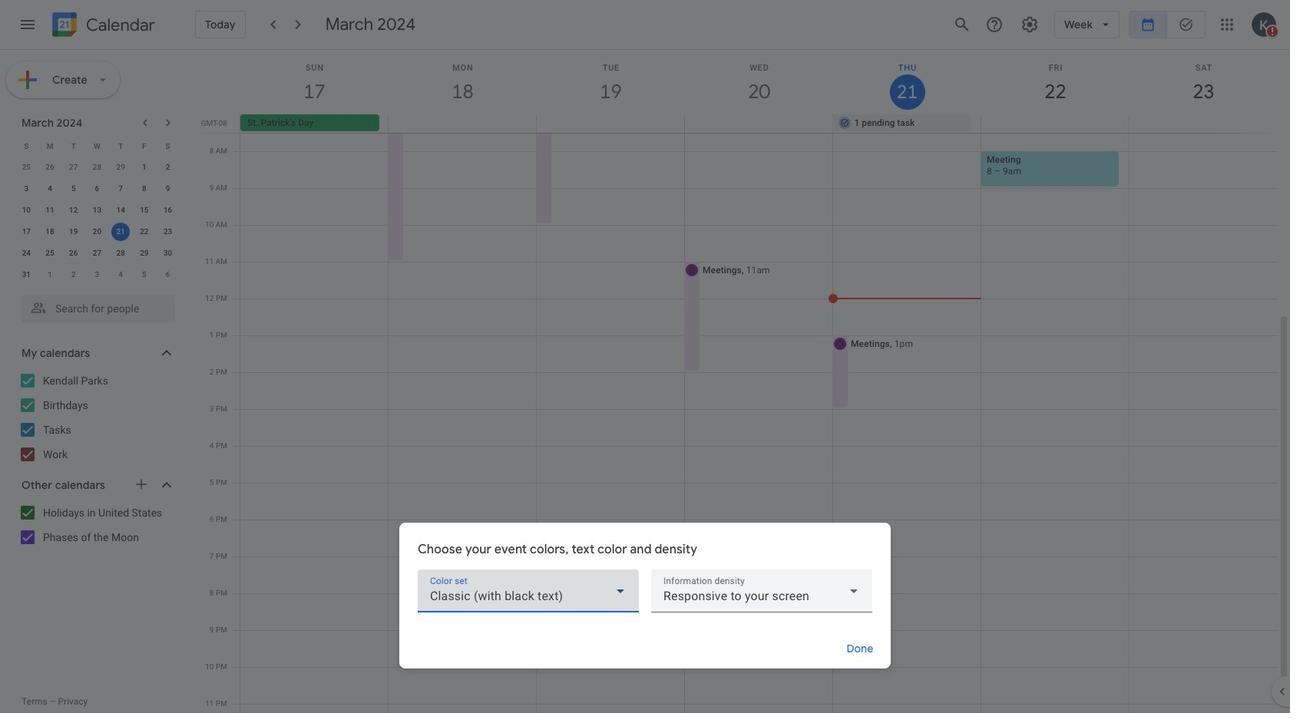 Task type: describe. For each thing, give the bounding box(es) containing it.
19 element
[[64, 223, 83, 241]]

main drawer image
[[18, 15, 37, 34]]

25 element
[[41, 244, 59, 263]]

1 element
[[135, 158, 154, 177]]

cell inside the march 2024 grid
[[109, 221, 133, 243]]

8 element
[[135, 180, 154, 198]]

21, today element
[[112, 223, 130, 241]]

february 25 element
[[17, 158, 36, 177]]

april 3 element
[[88, 266, 106, 284]]

27 element
[[88, 244, 106, 263]]

other calendars list
[[3, 501, 191, 550]]

18 element
[[41, 223, 59, 241]]

23 element
[[159, 223, 177, 241]]

10 element
[[17, 201, 36, 220]]

22 element
[[135, 223, 154, 241]]

4 element
[[41, 180, 59, 198]]

april 2 element
[[64, 266, 83, 284]]

31 element
[[17, 266, 36, 284]]

february 28 element
[[88, 158, 106, 177]]

april 6 element
[[159, 266, 177, 284]]

26 element
[[64, 244, 83, 263]]

february 26 element
[[41, 158, 59, 177]]

20 element
[[88, 223, 106, 241]]

17 element
[[17, 223, 36, 241]]

14 element
[[112, 201, 130, 220]]

calendar element
[[49, 9, 155, 43]]

april 5 element
[[135, 266, 154, 284]]

5 element
[[64, 180, 83, 198]]



Task type: locate. For each thing, give the bounding box(es) containing it.
march 2024 grid
[[15, 135, 180, 286]]

february 27 element
[[64, 158, 83, 177]]

28 element
[[112, 244, 130, 263]]

april 4 element
[[112, 266, 130, 284]]

row
[[234, 114, 1291, 133], [15, 135, 180, 157], [15, 157, 180, 178], [15, 178, 180, 200], [15, 200, 180, 221], [15, 221, 180, 243], [15, 243, 180, 264], [15, 264, 180, 286]]

april 1 element
[[41, 266, 59, 284]]

15 element
[[135, 201, 154, 220]]

6 element
[[88, 180, 106, 198]]

7 element
[[112, 180, 130, 198]]

13 element
[[88, 201, 106, 220]]

29 element
[[135, 244, 154, 263]]

row group
[[15, 157, 180, 286]]

grid
[[197, 50, 1291, 714]]

9 element
[[159, 180, 177, 198]]

30 element
[[159, 244, 177, 263]]

24 element
[[17, 244, 36, 263]]

None search field
[[0, 289, 191, 323]]

2 element
[[159, 158, 177, 177]]

11 element
[[41, 201, 59, 220]]

cell
[[389, 114, 537, 133], [537, 114, 685, 133], [685, 114, 833, 133], [981, 114, 1129, 133], [1129, 114, 1278, 133], [109, 221, 133, 243]]

february 29 element
[[112, 158, 130, 177]]

16 element
[[159, 201, 177, 220]]

dialog
[[400, 523, 891, 669]]

heading
[[83, 16, 155, 34]]

12 element
[[64, 201, 83, 220]]

None field
[[418, 570, 639, 613], [652, 570, 873, 613], [418, 570, 639, 613], [652, 570, 873, 613]]

heading inside calendar element
[[83, 16, 155, 34]]

3 element
[[17, 180, 36, 198]]

my calendars list
[[3, 369, 191, 467]]



Task type: vqa. For each thing, say whether or not it's contained in the screenshot.
Tomato, Set Event Color menu item
no



